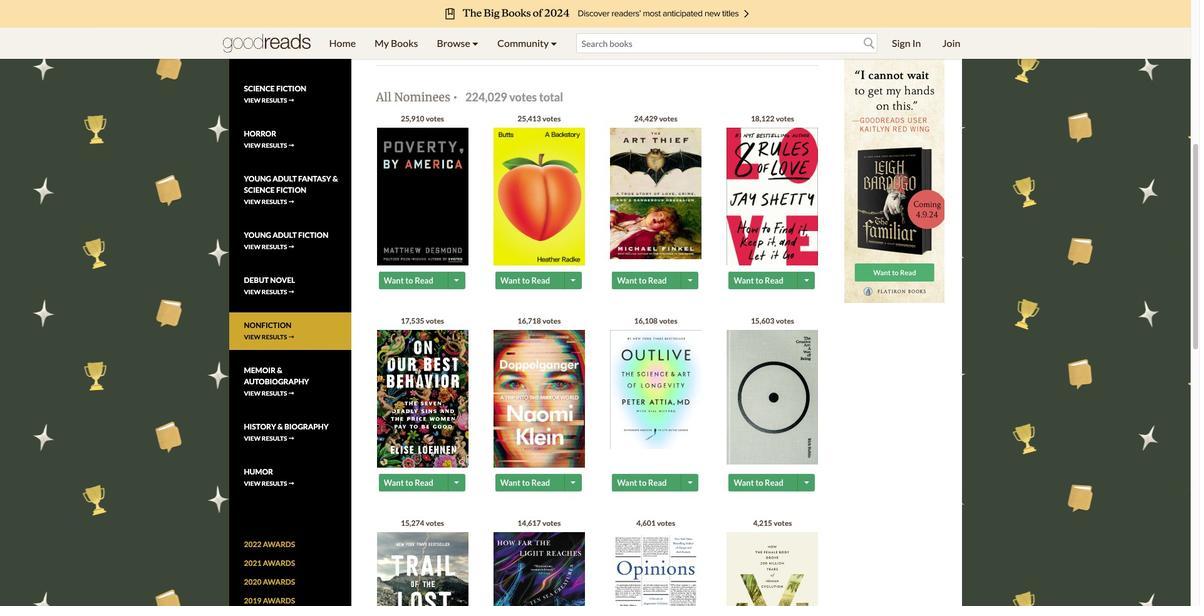 Task type: locate. For each thing, give the bounding box(es) containing it.
results inside nonfiction view results →
[[262, 334, 287, 341]]

1 horizontal spatial ▾
[[551, 37, 557, 49]]

9 → from the top
[[288, 435, 295, 443]]

1 young from the top
[[244, 174, 271, 184]]

& for history & biography
[[278, 422, 283, 432]]

votes right 15,603
[[776, 316, 794, 326]]

want to read button up 15,274 at the left of the page
[[379, 474, 450, 492]]

2 results from the top
[[262, 97, 287, 104]]

fiction up young adult fiction view results →
[[276, 186, 306, 195]]

7 → from the top
[[288, 334, 295, 341]]

read up 16,718 votes
[[532, 276, 550, 286]]

read up 4,215 votes
[[765, 478, 784, 488]]

to up 4,215
[[756, 478, 763, 488]]

view inside "young adult fantasy & science fiction view results →"
[[244, 198, 261, 206]]

8 → from the top
[[288, 390, 295, 397]]

14,617 votes
[[518, 519, 561, 528]]

results up young adult fiction view results →
[[262, 198, 287, 206]]

view down humor
[[244, 480, 261, 488]]

view down "nonfiction"
[[244, 334, 261, 341]]

fiction inside young adult fiction view results →
[[298, 231, 328, 240]]

read up 4,601 votes
[[648, 478, 667, 488]]

my books link
[[365, 28, 428, 59]]

want to read button for 25,413
[[495, 272, 566, 290]]

0 vertical spatial science
[[244, 84, 275, 94]]

4,601
[[637, 519, 656, 528]]

want up 4,215
[[734, 478, 754, 488]]

science inside "young adult fantasy & science fiction view results →"
[[244, 186, 275, 195]]

results inside young adult fiction view results →
[[262, 243, 287, 251]]

young for science
[[244, 174, 271, 184]]

→ down history & biography view results →
[[288, 480, 295, 488]]

read for 18,122
[[765, 276, 784, 286]]

butts by heather radke image
[[494, 128, 585, 267]]

votes right 17,535
[[426, 316, 444, 326]]

read for 25,413
[[532, 276, 550, 286]]

2 awards from the top
[[263, 559, 295, 568]]

•
[[453, 90, 458, 104]]

trail of the lost by andrea lankford image
[[377, 533, 468, 606]]

2022 awards
[[244, 540, 295, 550]]

view inside humor view results →
[[244, 480, 261, 488]]

debut
[[244, 276, 269, 285]]

1 results from the top
[[262, 52, 287, 59]]

fiction down "young adult fantasy & science fiction view results →"
[[298, 231, 328, 240]]

votes right 14,617
[[543, 519, 561, 528]]

young up debut
[[244, 231, 271, 240]]

0 vertical spatial &
[[333, 174, 338, 184]]

→ up "young adult fantasy & science fiction view results →"
[[288, 142, 295, 149]]

14,617
[[518, 519, 541, 528]]

results inside "young adult fantasy & science fiction view results →"
[[262, 198, 287, 206]]

▾ right community
[[551, 37, 557, 49]]

4 view from the top
[[244, 198, 261, 206]]

want up '4,601'
[[617, 478, 637, 488]]

votes right 24,429
[[659, 114, 678, 124]]

want to read up 14,617
[[500, 478, 550, 488]]

want up the 16,108
[[617, 276, 637, 286]]

young inside young adult fiction view results →
[[244, 231, 271, 240]]

24,429 votes
[[634, 114, 678, 124]]

24,429
[[634, 114, 658, 124]]

to up '4,601'
[[639, 478, 647, 488]]

1 vertical spatial fiction
[[276, 186, 306, 195]]

want up 16,718
[[500, 276, 521, 286]]

want to read for 25,910
[[384, 276, 433, 286]]

6 → from the top
[[288, 288, 295, 296]]

results down novel
[[262, 288, 287, 296]]

1 vertical spatial adult
[[273, 231, 297, 240]]

memoir
[[244, 366, 276, 375]]

young
[[244, 174, 271, 184], [244, 231, 271, 240]]

want up 15,603
[[734, 276, 754, 286]]

want up 15,274 at the left of the page
[[384, 478, 404, 488]]

awards for 2019 awards
[[263, 597, 295, 606]]

want for 25,910
[[384, 276, 404, 286]]

8 view from the top
[[244, 390, 261, 397]]

0 vertical spatial young
[[244, 174, 271, 184]]

16,718 votes
[[518, 316, 561, 326]]

8 results from the top
[[262, 390, 287, 397]]

results
[[262, 52, 287, 59], [262, 97, 287, 104], [262, 142, 287, 149], [262, 198, 287, 206], [262, 243, 287, 251], [262, 288, 287, 296], [262, 334, 287, 341], [262, 390, 287, 397], [262, 435, 287, 443], [262, 480, 287, 488]]

view up debut
[[244, 243, 261, 251]]

0 vertical spatial adult
[[273, 174, 297, 184]]

2 adult from the top
[[273, 231, 297, 240]]

to up 17,535
[[405, 276, 413, 286]]

adult inside young adult fiction view results →
[[273, 231, 297, 240]]

want to read button up the 16,108
[[612, 272, 683, 290]]

25,910 votes
[[401, 114, 444, 124]]

fantasy
[[244, 39, 277, 48], [298, 174, 331, 184]]

want to read for 18,122
[[734, 276, 784, 286]]

memoir & autobiography view results →
[[244, 366, 309, 397]]

view inside 'horror view results →'
[[244, 142, 261, 149]]

votes up the 25,413 at the left top of page
[[509, 90, 537, 104]]

view up horror on the top left of the page
[[244, 97, 261, 104]]

17,535 votes
[[401, 316, 444, 326]]

read up 15,274 votes
[[415, 478, 433, 488]]

2 ▾ from the left
[[551, 37, 557, 49]]

view down debut
[[244, 288, 261, 296]]

results inside humor view results →
[[262, 480, 287, 488]]

→ inside nonfiction view results →
[[288, 334, 295, 341]]

results inside debut novel view results →
[[262, 288, 287, 296]]

read up 14,617 votes
[[532, 478, 550, 488]]

5 results from the top
[[262, 243, 287, 251]]

awards
[[263, 540, 295, 550], [263, 559, 295, 568], [263, 578, 295, 587], [263, 597, 295, 606]]

adult for →
[[273, 231, 297, 240]]

results up horror on the top left of the page
[[262, 97, 287, 104]]

0 vertical spatial fiction
[[276, 84, 306, 94]]

0 horizontal spatial fantasy
[[244, 39, 277, 48]]

→ down novel
[[288, 288, 295, 296]]

results down 'autobiography'
[[262, 390, 287, 397]]

4 → from the top
[[288, 198, 295, 206]]

the creative act by rick rubin image
[[727, 330, 819, 465]]

humor
[[244, 468, 273, 477]]

awards up 2021 awards
[[263, 540, 295, 550]]

1 awards from the top
[[263, 540, 295, 550]]

votes for 15,274 votes
[[426, 519, 444, 528]]

votes for 16,108 votes
[[659, 316, 678, 326]]

want to read up 16,718
[[500, 276, 550, 286]]

2 view from the top
[[244, 97, 261, 104]]

read up the '17,535 votes'
[[415, 276, 433, 286]]

young adult fantasy & science fiction view results →
[[244, 174, 338, 206]]

want to read button for 24,429
[[612, 272, 683, 290]]

want to read up 15,603
[[734, 276, 784, 286]]

224,029
[[466, 90, 507, 104]]

want to read button up '4,601'
[[612, 474, 683, 492]]

fiction down the fantasy view results →
[[276, 84, 306, 94]]

results inside 'horror view results →'
[[262, 142, 287, 149]]

adult for fiction
[[273, 174, 297, 184]]

→ down biography
[[288, 435, 295, 443]]

16,718
[[518, 316, 541, 326]]

horror
[[244, 129, 276, 139]]

in
[[913, 37, 921, 49]]

awards down '2022 awards' link
[[263, 559, 295, 568]]

15,274
[[401, 519, 424, 528]]

5 view from the top
[[244, 243, 261, 251]]

poverty, by america by matthew desmond image
[[387, 0, 479, 59], [377, 128, 468, 267]]

view down horror on the top left of the page
[[244, 142, 261, 149]]

0 vertical spatial fantasy
[[244, 39, 277, 48]]

results down history
[[262, 435, 287, 443]]

all
[[376, 90, 392, 104]]

to for 15,603 votes
[[756, 478, 763, 488]]

→ down 'autobiography'
[[288, 390, 295, 397]]

want to read button up 15,603
[[729, 272, 800, 290]]

read
[[415, 276, 433, 286], [532, 276, 550, 286], [648, 276, 667, 286], [765, 276, 784, 286], [415, 478, 433, 488], [532, 478, 550, 488], [648, 478, 667, 488], [765, 478, 784, 488]]

want to read up the 16,108
[[617, 276, 667, 286]]

votes for 4,215 votes
[[774, 519, 792, 528]]

▾ inside popup button
[[472, 37, 479, 49]]

to up 14,617
[[522, 478, 530, 488]]

fantasy inside "young adult fantasy & science fiction view results →"
[[298, 174, 331, 184]]

young down 'horror view results →'
[[244, 174, 271, 184]]

3 awards from the top
[[263, 578, 295, 587]]

1 vertical spatial fantasy
[[298, 174, 331, 184]]

Search books text field
[[576, 33, 878, 53]]

want to read for 24,429
[[617, 276, 667, 286]]

to
[[405, 276, 413, 286], [522, 276, 530, 286], [639, 276, 647, 286], [756, 276, 763, 286], [405, 478, 413, 488], [522, 478, 530, 488], [639, 478, 647, 488], [756, 478, 763, 488]]

want to read up 17,535
[[384, 276, 433, 286]]

results up science fiction view results →
[[262, 52, 287, 59]]

want to read up 4,215
[[734, 478, 784, 488]]

the art thief by michael finkel image
[[610, 128, 702, 259]]

want
[[384, 276, 404, 286], [500, 276, 521, 286], [617, 276, 637, 286], [734, 276, 754, 286], [384, 478, 404, 488], [500, 478, 521, 488], [617, 478, 637, 488], [734, 478, 754, 488]]

biography
[[284, 422, 329, 432]]

community ▾ button
[[488, 28, 567, 59]]

want to read button up 4,215
[[729, 474, 800, 492]]

6 view from the top
[[244, 288, 261, 296]]

to for 16,718 votes
[[522, 478, 530, 488]]

awards down 2021 awards link
[[263, 578, 295, 587]]

view inside debut novel view results →
[[244, 288, 261, 296]]

9 results from the top
[[262, 435, 287, 443]]

read for 15,603
[[765, 478, 784, 488]]

horror view results →
[[244, 129, 295, 149]]

1 vertical spatial young
[[244, 231, 271, 240]]

to up the 16,108
[[639, 276, 647, 286]]

adult up novel
[[273, 231, 297, 240]]

votes right 16,718
[[543, 316, 561, 326]]

results down horror on the top left of the page
[[262, 142, 287, 149]]

adult
[[273, 174, 297, 184], [273, 231, 297, 240]]

to for 17,535 votes
[[405, 478, 413, 488]]

1 → from the top
[[288, 52, 295, 59]]

& inside "young adult fantasy & science fiction view results →"
[[333, 174, 338, 184]]

votes right 25,910
[[426, 114, 444, 124]]

0 horizontal spatial ▾
[[472, 37, 479, 49]]

→ up 'horror view results →'
[[288, 97, 295, 104]]

15,603
[[751, 316, 775, 326]]

4,215 votes
[[753, 519, 792, 528]]

3 results from the top
[[262, 142, 287, 149]]

votes right 4,215
[[774, 519, 792, 528]]

10 view from the top
[[244, 480, 261, 488]]

votes down total
[[543, 114, 561, 124]]

17,535
[[401, 316, 424, 326]]

want to read button up 16,718
[[495, 272, 566, 290]]

→ up novel
[[288, 243, 295, 251]]

view inside science fiction view results →
[[244, 97, 261, 104]]

10 results from the top
[[262, 480, 287, 488]]

→ down "nonfiction"
[[288, 334, 295, 341]]

science down 'horror view results →'
[[244, 186, 275, 195]]

6 results from the top
[[262, 288, 287, 296]]

total
[[539, 90, 563, 104]]

view down memoir
[[244, 390, 261, 397]]

novel
[[270, 276, 295, 285]]

7 results from the top
[[262, 334, 287, 341]]

my
[[375, 37, 389, 49]]

want to read for 16,108
[[617, 478, 667, 488]]

7 view from the top
[[244, 334, 261, 341]]

15,603 votes
[[751, 316, 794, 326]]

votes right the 16,108
[[659, 316, 678, 326]]

→
[[288, 52, 295, 59], [288, 97, 295, 104], [288, 142, 295, 149], [288, 198, 295, 206], [288, 243, 295, 251], [288, 288, 295, 296], [288, 334, 295, 341], [288, 390, 295, 397], [288, 435, 295, 443], [288, 480, 295, 488]]

votes for 18,122 votes
[[776, 114, 794, 124]]

votes right 18,122 at right top
[[776, 114, 794, 124]]

read up 15,603 votes
[[765, 276, 784, 286]]

4 results from the top
[[262, 198, 287, 206]]

→ up young adult fiction view results →
[[288, 198, 295, 206]]

want up 14,617
[[500, 478, 521, 488]]

→ inside 'horror view results →'
[[288, 142, 295, 149]]

want to read up 15,274 at the left of the page
[[384, 478, 433, 488]]

3 view from the top
[[244, 142, 261, 149]]

nominees
[[394, 90, 450, 104]]

fiction inside science fiction view results →
[[276, 84, 306, 94]]

2 vertical spatial fiction
[[298, 231, 328, 240]]

results down "nonfiction"
[[262, 334, 287, 341]]

want to read up '4,601'
[[617, 478, 667, 488]]

1 horizontal spatial fantasy
[[298, 174, 331, 184]]

science inside science fiction view results →
[[244, 84, 275, 94]]

4 awards from the top
[[263, 597, 295, 606]]

▾ right browse
[[472, 37, 479, 49]]

view up science fiction view results →
[[244, 52, 261, 59]]

adult inside "young adult fantasy & science fiction view results →"
[[273, 174, 297, 184]]

& inside history & biography view results →
[[278, 422, 283, 432]]

25,413
[[518, 114, 541, 124]]

▾ inside dropdown button
[[551, 37, 557, 49]]

menu
[[320, 28, 567, 59]]

to up 15,274 at the left of the page
[[405, 478, 413, 488]]

1 science from the top
[[244, 84, 275, 94]]

4,215
[[753, 519, 772, 528]]

10 → from the top
[[288, 480, 295, 488]]

awards for 2020 awards
[[263, 578, 295, 587]]

want to read button up 14,617
[[495, 474, 566, 492]]

view down history
[[244, 435, 261, 443]]

votes
[[509, 90, 537, 104], [426, 114, 444, 124], [543, 114, 561, 124], [659, 114, 678, 124], [776, 114, 794, 124], [426, 316, 444, 326], [543, 316, 561, 326], [659, 316, 678, 326], [776, 316, 794, 326], [426, 519, 444, 528], [543, 519, 561, 528], [657, 519, 676, 528], [774, 519, 792, 528]]

2 vertical spatial &
[[278, 422, 283, 432]]

1 ▾ from the left
[[472, 37, 479, 49]]

awards down 2020 awards
[[263, 597, 295, 606]]

young inside "young adult fantasy & science fiction view results →"
[[244, 174, 271, 184]]

2021
[[244, 559, 261, 568]]

adult down 'horror view results →'
[[273, 174, 297, 184]]

2 science from the top
[[244, 186, 275, 195]]

to up 16,718
[[522, 276, 530, 286]]

want to read button
[[379, 272, 450, 290], [495, 272, 566, 290], [612, 272, 683, 290], [729, 272, 800, 290], [379, 474, 450, 492], [495, 474, 566, 492], [612, 474, 683, 492], [729, 474, 800, 492]]

view up young adult fiction view results →
[[244, 198, 261, 206]]

3 → from the top
[[288, 142, 295, 149]]

1 vertical spatial &
[[277, 366, 282, 375]]

fiction
[[276, 84, 306, 94], [276, 186, 306, 195], [298, 231, 328, 240]]

votes right 15,274 at the left of the page
[[426, 519, 444, 528]]

&
[[333, 174, 338, 184], [277, 366, 282, 375], [278, 422, 283, 432]]

1 view from the top
[[244, 52, 261, 59]]

5 → from the top
[[288, 243, 295, 251]]

18,122 votes
[[751, 114, 794, 124]]

science down the fantasy view results →
[[244, 84, 275, 94]]

2 → from the top
[[288, 97, 295, 104]]

read up 16,108 votes
[[648, 276, 667, 286]]

& inside memoir & autobiography view results →
[[277, 366, 282, 375]]

view
[[244, 52, 261, 59], [244, 97, 261, 104], [244, 142, 261, 149], [244, 198, 261, 206], [244, 243, 261, 251], [244, 288, 261, 296], [244, 334, 261, 341], [244, 390, 261, 397], [244, 435, 261, 443], [244, 480, 261, 488]]

→ inside debut novel view results →
[[288, 288, 295, 296]]

the most anticipated books of 2024 image
[[94, 0, 1097, 28]]

to for 18,122 votes
[[756, 276, 763, 286]]

view inside nonfiction view results →
[[244, 334, 261, 341]]

1 vertical spatial science
[[244, 186, 275, 195]]

want to read
[[384, 276, 433, 286], [500, 276, 550, 286], [617, 276, 667, 286], [734, 276, 784, 286], [384, 478, 433, 488], [500, 478, 550, 488], [617, 478, 667, 488], [734, 478, 784, 488]]

votes for 16,718 votes
[[543, 316, 561, 326]]

to up 15,603
[[756, 276, 763, 286]]

results down humor
[[262, 480, 287, 488]]

→ up science fiction view results →
[[288, 52, 295, 59]]

0 vertical spatial poverty, by america by matthew desmond image
[[387, 0, 479, 59]]

to for 16,108 votes
[[639, 478, 647, 488]]

9 view from the top
[[244, 435, 261, 443]]

want up 17,535
[[384, 276, 404, 286]]

2 young from the top
[[244, 231, 271, 240]]

want to read button up 17,535
[[379, 272, 450, 290]]

join
[[943, 37, 961, 49]]

votes right '4,601'
[[657, 519, 676, 528]]

▾
[[472, 37, 479, 49], [551, 37, 557, 49]]

1 adult from the top
[[273, 174, 297, 184]]

all nominees • 224,029 votes total
[[376, 90, 563, 104]]

science
[[244, 84, 275, 94], [244, 186, 275, 195]]

results up novel
[[262, 243, 287, 251]]



Task type: describe. For each thing, give the bounding box(es) containing it.
want to read button for 15,603
[[729, 474, 800, 492]]

votes for 14,617 votes
[[543, 519, 561, 528]]

2021 awards
[[244, 559, 295, 568]]

view inside memoir & autobiography view results →
[[244, 390, 261, 397]]

want to read button for 25,910
[[379, 272, 450, 290]]

advertisement element
[[844, 0, 944, 303]]

history & biography view results →
[[244, 422, 329, 443]]

25,910
[[401, 114, 424, 124]]

2022
[[244, 540, 261, 550]]

want to read for 25,413
[[500, 276, 550, 286]]

4,601 votes
[[637, 519, 676, 528]]

browse ▾
[[437, 37, 479, 49]]

read for 17,535
[[415, 478, 433, 488]]

awards for 2021 awards
[[263, 559, 295, 568]]

science fiction view results →
[[244, 84, 306, 104]]

outlive by peter attia image
[[610, 330, 702, 449]]

16,108 votes
[[634, 316, 678, 326]]

want to read for 15,603
[[734, 478, 784, 488]]

read for 25,910
[[415, 276, 433, 286]]

votes for 25,910 votes
[[426, 114, 444, 124]]

& for memoir & autobiography
[[277, 366, 282, 375]]

read for 16,718
[[532, 478, 550, 488]]

1 vertical spatial poverty, by america by matthew desmond image
[[377, 128, 468, 267]]

sign in link
[[883, 28, 931, 59]]

history
[[244, 422, 276, 432]]

want to read button for 18,122
[[729, 272, 800, 290]]

join link
[[933, 28, 970, 59]]

eve by cat bohannon image
[[727, 533, 819, 606]]

results inside history & biography view results →
[[262, 435, 287, 443]]

books
[[391, 37, 418, 49]]

how far the light reaches by sabrina imbler image
[[494, 533, 585, 606]]

15,274 votes
[[401, 519, 444, 528]]

want to read button for 16,108
[[612, 474, 683, 492]]

→ inside young adult fiction view results →
[[288, 243, 295, 251]]

to for 24,429 votes
[[639, 276, 647, 286]]

want for 16,718
[[500, 478, 521, 488]]

▾ for community ▾
[[551, 37, 557, 49]]

2020 awards
[[244, 578, 295, 587]]

votes for 4,601 votes
[[657, 519, 676, 528]]

view inside the fantasy view results →
[[244, 52, 261, 59]]

browse ▾ button
[[428, 28, 488, 59]]

→ inside humor view results →
[[288, 480, 295, 488]]

votes for 25,413 votes
[[543, 114, 561, 124]]

doppelganger by naomi klein image
[[494, 330, 585, 468]]

my books
[[375, 37, 418, 49]]

to for 25,910 votes
[[405, 276, 413, 286]]

25,413 votes
[[518, 114, 561, 124]]

fantasy view results →
[[244, 39, 295, 59]]

view inside history & biography view results →
[[244, 435, 261, 443]]

results inside memoir & autobiography view results →
[[262, 390, 287, 397]]

8 rules of love by jay shetty image
[[727, 128, 819, 266]]

debut novel view results →
[[244, 276, 295, 296]]

community
[[497, 37, 549, 49]]

fantasy inside the fantasy view results →
[[244, 39, 277, 48]]

want for 15,603
[[734, 478, 754, 488]]

young for results
[[244, 231, 271, 240]]

→ inside the fantasy view results →
[[288, 52, 295, 59]]

▾ for browse ▾
[[472, 37, 479, 49]]

read for 24,429
[[648, 276, 667, 286]]

want to read button for 16,718
[[495, 474, 566, 492]]

votes for 17,535 votes
[[426, 316, 444, 326]]

on our best behavior by elise loehnen image
[[377, 330, 468, 469]]

menu containing home
[[320, 28, 567, 59]]

community ▾
[[497, 37, 557, 49]]

nonfiction
[[244, 321, 292, 330]]

2020 awards link
[[244, 578, 295, 587]]

awards for 2022 awards
[[263, 540, 295, 550]]

to for 25,413 votes
[[522, 276, 530, 286]]

sign in
[[892, 37, 921, 49]]

want for 25,413
[[500, 276, 521, 286]]

votes for 24,429 votes
[[659, 114, 678, 124]]

want to read for 16,718
[[500, 478, 550, 488]]

want for 18,122
[[734, 276, 754, 286]]

browse
[[437, 37, 470, 49]]

young adult fiction view results →
[[244, 231, 328, 251]]

humor view results →
[[244, 468, 295, 488]]

want for 17,535
[[384, 478, 404, 488]]

→ inside memoir & autobiography view results →
[[288, 390, 295, 397]]

want to read button for 17,535
[[379, 474, 450, 492]]

results inside science fiction view results →
[[262, 97, 287, 104]]

2022 awards link
[[244, 540, 295, 550]]

autobiography
[[244, 377, 309, 387]]

→ inside history & biography view results →
[[288, 435, 295, 443]]

want to read for 17,535
[[384, 478, 433, 488]]

results inside the fantasy view results →
[[262, 52, 287, 59]]

fiction inside "young adult fantasy & science fiction view results →"
[[276, 186, 306, 195]]

read for 16,108
[[648, 478, 667, 488]]

nonfiction view results →
[[244, 321, 295, 341]]

2019 awards
[[244, 597, 295, 606]]

2021 awards link
[[244, 559, 295, 568]]

votes for 15,603 votes
[[776, 316, 794, 326]]

want for 16,108
[[617, 478, 637, 488]]

votes inside all nominees • 224,029 votes total
[[509, 90, 537, 104]]

2019
[[244, 597, 261, 606]]

sign
[[892, 37, 911, 49]]

home link
[[320, 28, 365, 59]]

home
[[329, 37, 356, 49]]

view inside young adult fiction view results →
[[244, 243, 261, 251]]

→ inside science fiction view results →
[[288, 97, 295, 104]]

opinions by roxane gay image
[[610, 533, 702, 606]]

2019 awards link
[[244, 597, 295, 606]]

2020
[[244, 578, 261, 587]]

want for 24,429
[[617, 276, 637, 286]]

Search for books to add to your shelves search field
[[576, 33, 878, 53]]

→ inside "young adult fantasy & science fiction view results →"
[[288, 198, 295, 206]]

18,122
[[751, 114, 775, 124]]

16,108
[[634, 316, 658, 326]]



Task type: vqa. For each thing, say whether or not it's contained in the screenshot.
k.w. to the top
no



